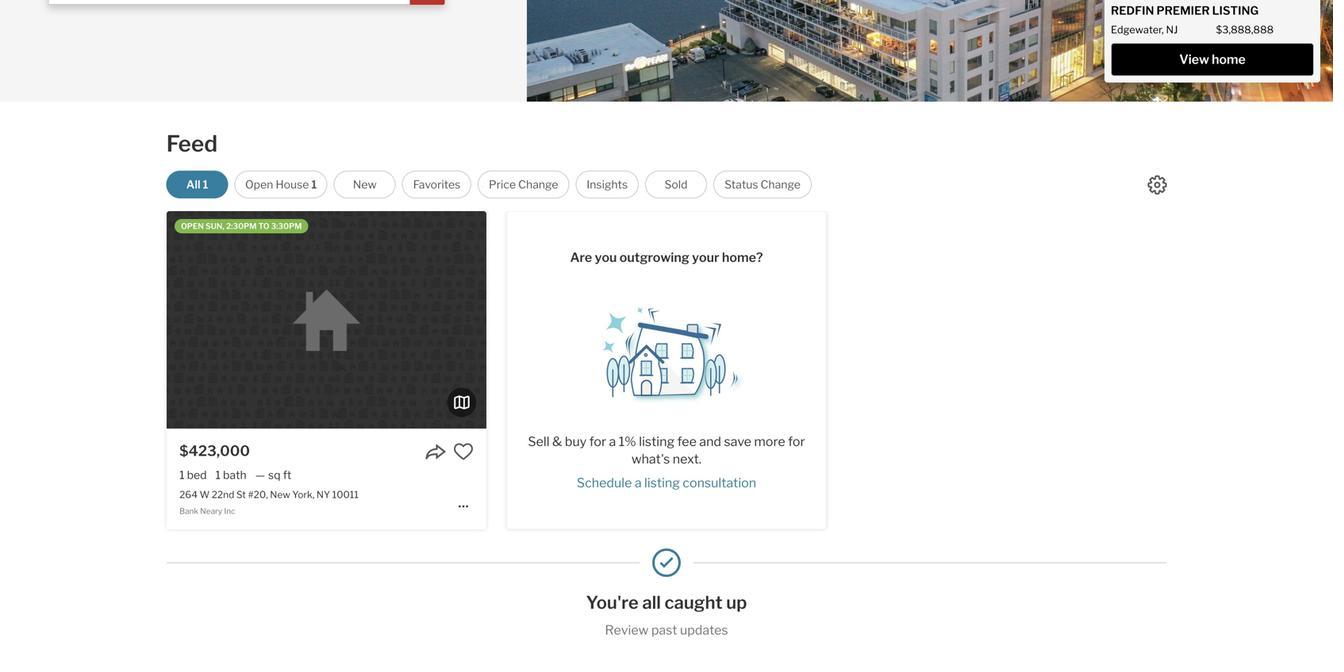 Task type: locate. For each thing, give the bounding box(es) containing it.
1 vertical spatial a
[[635, 475, 642, 491]]

0 vertical spatial listing
[[639, 434, 675, 449]]

Favorites radio
[[402, 171, 472, 198]]

listing up what's
[[639, 434, 675, 449]]

fee
[[678, 434, 697, 449]]

a inside 'sell & buy for a 1% listing fee and save more for what's next.'
[[609, 434, 616, 449]]

change right 'price'
[[519, 178, 559, 191]]

1 horizontal spatial a
[[635, 475, 642, 491]]

—
[[255, 468, 265, 482]]

for right the "buy"
[[590, 434, 607, 449]]

new left the favorites
[[353, 178, 377, 191]]

ft
[[283, 468, 292, 482]]

an image of a house image
[[588, 296, 746, 404]]

what's
[[632, 451, 670, 467]]

you
[[595, 250, 617, 265]]

change
[[519, 178, 559, 191], [761, 178, 801, 191]]

sold
[[665, 178, 688, 191]]

bath
[[223, 468, 247, 482]]

review
[[605, 623, 649, 638]]

view home
[[1180, 52, 1246, 67]]

neary
[[200, 506, 222, 516]]

change for status change
[[761, 178, 801, 191]]

0 horizontal spatial change
[[519, 178, 559, 191]]

all
[[186, 178, 201, 191]]

0 vertical spatial a
[[609, 434, 616, 449]]

&
[[553, 434, 562, 449]]

1 right all
[[203, 178, 208, 191]]

1 bath
[[216, 468, 247, 482]]

— sq ft
[[255, 468, 292, 482]]

york,
[[293, 489, 315, 500]]

1 vertical spatial new
[[270, 489, 290, 500]]

schedule a listing consultation
[[577, 475, 757, 491]]

insights
[[587, 178, 628, 191]]

you're
[[586, 592, 639, 613]]

a left 1%
[[609, 434, 616, 449]]

for right more
[[789, 434, 806, 449]]

Insights radio
[[576, 171, 639, 198]]

0 horizontal spatial a
[[609, 434, 616, 449]]

edgewater, nj
[[1112, 23, 1179, 36]]

0 horizontal spatial new
[[270, 489, 290, 500]]

view home link
[[1112, 43, 1315, 76]]

City, Address, School, Agent, ZIP search field
[[48, 0, 410, 5]]

1 change from the left
[[519, 178, 559, 191]]

a down what's
[[635, 475, 642, 491]]

1 right house
[[312, 178, 317, 191]]

review past updates
[[605, 623, 729, 638]]

for
[[590, 434, 607, 449], [789, 434, 806, 449]]

st
[[236, 489, 246, 500]]

1 horizontal spatial for
[[789, 434, 806, 449]]

all
[[643, 592, 661, 613]]

1 horizontal spatial change
[[761, 178, 801, 191]]

change for price change
[[519, 178, 559, 191]]

redfin premier listing
[[1112, 4, 1259, 18]]

a
[[609, 434, 616, 449], [635, 475, 642, 491]]

option group
[[166, 171, 812, 198]]

edgewater,
[[1112, 23, 1165, 36]]

photo of 264 w 22nd st #20, new york, ny 10011 image
[[167, 211, 487, 429]]

1 inside all radio
[[203, 178, 208, 191]]

bed
[[187, 468, 207, 482]]

listing
[[1213, 4, 1259, 18]]

ny
[[317, 489, 330, 500]]

favorite button checkbox
[[454, 441, 474, 462]]

0 vertical spatial new
[[353, 178, 377, 191]]

new inside radio
[[353, 178, 377, 191]]

264
[[180, 489, 198, 500]]

more
[[755, 434, 786, 449]]

home?
[[722, 250, 763, 265]]

change inside status change radio
[[761, 178, 801, 191]]

2 for from the left
[[789, 434, 806, 449]]

sun,
[[206, 222, 224, 231]]

Sold radio
[[645, 171, 707, 198]]

open sun, 2:30pm to 3:30pm
[[181, 222, 302, 231]]

2 change from the left
[[761, 178, 801, 191]]

home
[[1212, 52, 1246, 67]]

new down sq
[[270, 489, 290, 500]]

1 horizontal spatial new
[[353, 178, 377, 191]]

change right status
[[761, 178, 801, 191]]

favorite button image
[[454, 441, 474, 462]]

$423,000
[[180, 442, 250, 460]]

open
[[245, 178, 273, 191]]

0 horizontal spatial for
[[590, 434, 607, 449]]

listing
[[639, 434, 675, 449], [645, 475, 680, 491]]

sq
[[268, 468, 281, 482]]

change inside price change option
[[519, 178, 559, 191]]

new
[[353, 178, 377, 191], [270, 489, 290, 500]]

1
[[203, 178, 208, 191], [312, 178, 317, 191], [180, 468, 185, 482], [216, 468, 221, 482]]

listing down what's
[[645, 475, 680, 491]]

1 left bath
[[216, 468, 221, 482]]

option group containing all
[[166, 171, 812, 198]]

price
[[489, 178, 516, 191]]

schedule
[[577, 475, 632, 491]]



Task type: vqa. For each thing, say whether or not it's contained in the screenshot.
insights RADIO
yes



Task type: describe. For each thing, give the bounding box(es) containing it.
w
[[200, 489, 210, 500]]

10011
[[332, 489, 359, 500]]

open house 1
[[245, 178, 317, 191]]

redfin
[[1112, 4, 1155, 18]]

next.
[[673, 451, 702, 467]]

price change
[[489, 178, 559, 191]]

1 vertical spatial listing
[[645, 475, 680, 491]]

1%
[[619, 434, 637, 449]]

are
[[570, 250, 592, 265]]

are you outgrowing your home?
[[570, 250, 763, 265]]

$3,888,888
[[1217, 23, 1274, 36]]

1 bed
[[180, 468, 207, 482]]

premier
[[1157, 4, 1211, 18]]

2:30pm
[[226, 222, 257, 231]]

sell & buy for a 1% listing fee and save more for what's next.
[[528, 434, 806, 467]]

Price Change radio
[[478, 171, 570, 198]]

264 w 22nd st #20, new york, ny 10011 bank neary inc
[[180, 489, 359, 516]]

and
[[700, 434, 722, 449]]

status
[[725, 178, 759, 191]]

to
[[258, 222, 270, 231]]

inc
[[224, 506, 235, 516]]

view
[[1180, 52, 1210, 67]]

up
[[727, 592, 748, 613]]

New radio
[[334, 171, 396, 198]]

22nd
[[212, 489, 234, 500]]

house
[[276, 178, 309, 191]]

status change
[[725, 178, 801, 191]]

save
[[724, 434, 752, 449]]

nj
[[1167, 23, 1179, 36]]

feed
[[166, 130, 218, 157]]

bank
[[180, 506, 199, 516]]

you're all caught up
[[586, 592, 748, 613]]

Open House radio
[[235, 171, 328, 198]]

open
[[181, 222, 204, 231]]

1 for from the left
[[590, 434, 607, 449]]

outgrowing
[[620, 250, 690, 265]]

3:30pm
[[271, 222, 302, 231]]

past
[[652, 623, 678, 638]]

Status Change radio
[[714, 171, 812, 198]]

updates
[[680, 623, 729, 638]]

all 1
[[186, 178, 208, 191]]

favorites
[[413, 178, 461, 191]]

listing inside 'sell & buy for a 1% listing fee and save more for what's next.'
[[639, 434, 675, 449]]

buy
[[565, 434, 587, 449]]

1 left the bed
[[180, 468, 185, 482]]

sell
[[528, 434, 550, 449]]

All radio
[[166, 171, 228, 198]]

#20,
[[248, 489, 268, 500]]

your
[[692, 250, 720, 265]]

caught
[[665, 592, 723, 613]]

new inside the "264 w 22nd st #20, new york, ny 10011 bank neary inc"
[[270, 489, 290, 500]]

1 inside open house radio
[[312, 178, 317, 191]]

consultation
[[683, 475, 757, 491]]



